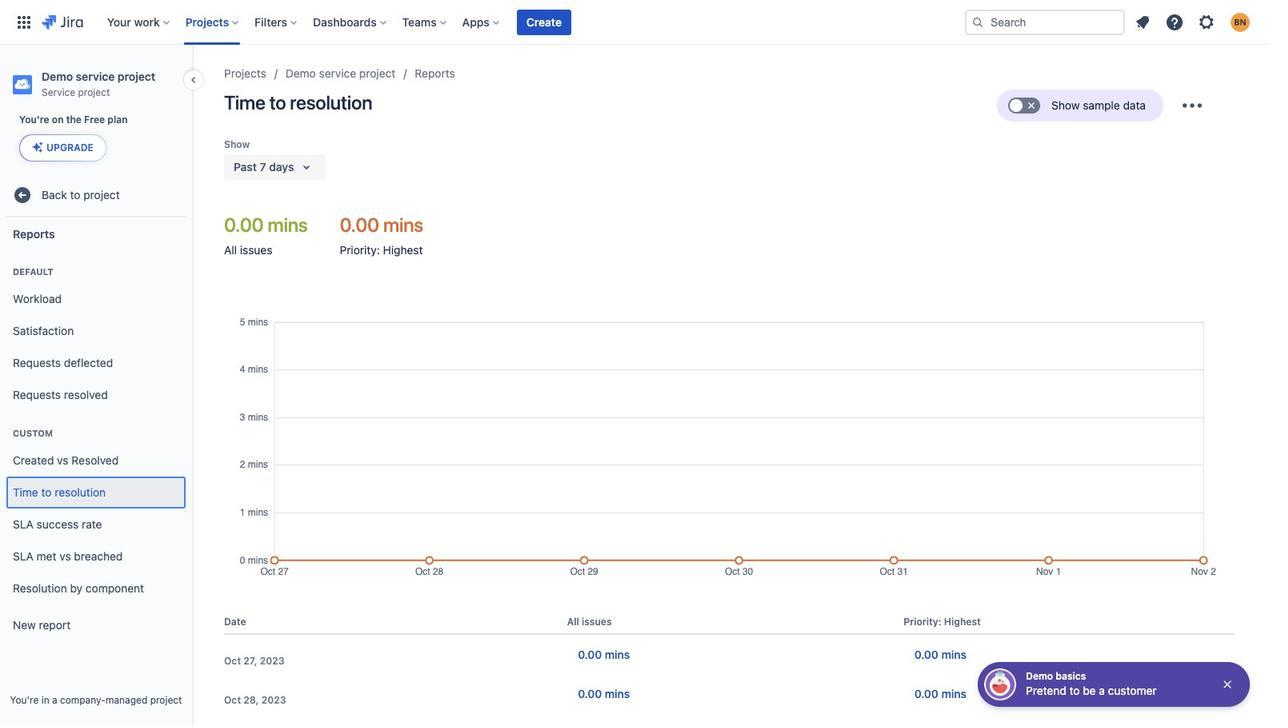 Task type: describe. For each thing, give the bounding box(es) containing it.
upgrade button
[[20, 135, 106, 161]]

back to project link
[[6, 179, 186, 211]]

basics
[[1056, 671, 1086, 683]]

project for demo service project
[[359, 66, 396, 80]]

highest inside 0.00 mins priority: highest
[[383, 243, 423, 257]]

demo service project service project
[[42, 70, 155, 98]]

requests deflected
[[13, 356, 113, 369]]

show for show
[[224, 138, 250, 150]]

apps
[[462, 15, 490, 28]]

all issues
[[567, 616, 612, 628]]

pretend
[[1026, 684, 1067, 698]]

service for demo service project service project
[[76, 70, 115, 83]]

created
[[13, 453, 54, 467]]

sla met vs breached
[[13, 550, 123, 563]]

you're for you're on the free plan
[[19, 114, 49, 126]]

work
[[134, 15, 160, 28]]

1 horizontal spatial time to resolution
[[224, 91, 372, 114]]

demo basics pretend to be a customer
[[1026, 671, 1157, 698]]

data
[[1123, 98, 1146, 112]]

2023 for oct 27, 2023
[[260, 655, 285, 667]]

resolution
[[13, 582, 67, 595]]

back
[[42, 188, 67, 201]]

your profile and settings image
[[1231, 12, 1250, 32]]

company-
[[60, 695, 106, 707]]

customer
[[1108, 684, 1157, 698]]

workload
[[13, 292, 62, 305]]

1 vertical spatial all
[[567, 616, 579, 628]]

teams button
[[397, 9, 453, 35]]

created vs resolved
[[13, 453, 119, 467]]

filters button
[[250, 9, 303, 35]]

settings image
[[1197, 12, 1217, 32]]

dashboards button
[[308, 9, 393, 35]]

time to resolution inside 'link'
[[13, 485, 106, 499]]

a inside 'demo basics pretend to be a customer'
[[1099, 684, 1105, 698]]

7
[[260, 160, 266, 174]]

past 7 days button
[[224, 154, 326, 180]]

project up free
[[78, 86, 110, 98]]

service for demo service project
[[319, 66, 356, 80]]

sla success rate link
[[6, 509, 186, 541]]

sla for sla success rate
[[13, 517, 34, 531]]

all inside 0.00 mins all issues
[[224, 243, 237, 257]]

issues inside 0.00 mins all issues
[[240, 243, 272, 257]]

resolution by component
[[13, 582, 144, 595]]

new
[[13, 618, 36, 632]]

28,
[[244, 694, 259, 706]]

custom group
[[6, 411, 186, 610]]

your work
[[107, 15, 160, 28]]

your
[[107, 15, 131, 28]]

vs inside 'link'
[[59, 550, 71, 563]]

sla for sla met vs breached
[[13, 550, 34, 563]]

date
[[224, 616, 246, 628]]

2023 for oct 28, 2023
[[261, 694, 286, 706]]

report
[[39, 618, 71, 632]]

reports link
[[415, 64, 455, 83]]

default group
[[6, 250, 186, 416]]

rate
[[82, 517, 102, 531]]

deflected
[[64, 356, 113, 369]]

requests resolved
[[13, 388, 108, 401]]

success
[[37, 517, 79, 531]]

time to resolution link
[[6, 477, 186, 509]]

to inside 'link'
[[41, 485, 52, 499]]

oct for oct 28, 2023
[[224, 694, 241, 706]]

requests for requests deflected
[[13, 356, 61, 369]]

past
[[234, 160, 257, 174]]

primary element
[[10, 0, 965, 44]]

projects link
[[224, 64, 266, 83]]

resolution inside time to resolution 'link'
[[55, 485, 106, 499]]

to inside 'demo basics pretend to be a customer'
[[1070, 684, 1080, 698]]

sla success rate
[[13, 517, 102, 531]]

filters
[[255, 15, 287, 28]]

requests resolved link
[[6, 379, 186, 411]]

27,
[[244, 655, 257, 667]]

create button
[[517, 9, 571, 35]]

resolved
[[64, 388, 108, 401]]

past 7 days
[[234, 160, 294, 174]]

oct for oct 27, 2023
[[224, 655, 241, 667]]

satisfaction link
[[6, 315, 186, 347]]

managed
[[106, 695, 147, 707]]

mins inside 0.00 mins priority: highest
[[383, 214, 423, 236]]

be
[[1083, 684, 1096, 698]]

0 vertical spatial reports
[[415, 66, 455, 80]]

requests deflected link
[[6, 347, 186, 379]]

you're on the free plan
[[19, 114, 128, 126]]

requests for requests resolved
[[13, 388, 61, 401]]

0.00 mins priority: highest
[[340, 214, 423, 257]]



Task type: locate. For each thing, give the bounding box(es) containing it.
show up past
[[224, 138, 250, 150]]

1 sla from the top
[[13, 517, 34, 531]]

0 vertical spatial priority:
[[340, 243, 380, 257]]

0 vertical spatial you're
[[19, 114, 49, 126]]

0 vertical spatial resolution
[[290, 91, 372, 114]]

priority:
[[340, 243, 380, 257], [904, 616, 942, 628]]

new report
[[13, 618, 71, 632]]

demo for demo service project
[[286, 66, 316, 80]]

service
[[319, 66, 356, 80], [76, 70, 115, 83]]

demo up pretend
[[1026, 671, 1053, 683]]

you're left in
[[10, 695, 39, 707]]

time down created on the bottom left of page
[[13, 485, 38, 499]]

demo right projects link
[[286, 66, 316, 80]]

1 vertical spatial highest
[[944, 616, 981, 628]]

oct left 27,
[[224, 655, 241, 667]]

sample
[[1083, 98, 1120, 112]]

requests down satisfaction
[[13, 356, 61, 369]]

service down dashboards
[[319, 66, 356, 80]]

demo service project
[[286, 66, 396, 80]]

0 horizontal spatial demo
[[42, 70, 73, 83]]

sla left met
[[13, 550, 34, 563]]

you're
[[19, 114, 49, 126], [10, 695, 39, 707]]

oct 27, 2023
[[224, 655, 285, 667]]

on
[[52, 114, 64, 126]]

0 horizontal spatial time to resolution
[[13, 485, 106, 499]]

1 vertical spatial priority:
[[904, 616, 942, 628]]

0 horizontal spatial issues
[[240, 243, 272, 257]]

time to resolution
[[224, 91, 372, 114], [13, 485, 106, 499]]

to up 'days'
[[269, 91, 286, 114]]

1 vertical spatial show
[[224, 138, 250, 150]]

projects right work
[[185, 15, 229, 28]]

workload link
[[6, 283, 186, 315]]

time to resolution up success
[[13, 485, 106, 499]]

1 vertical spatial reports
[[13, 227, 55, 241]]

you're for you're in a company-managed project
[[10, 695, 39, 707]]

1 vertical spatial projects
[[224, 66, 266, 80]]

service
[[42, 86, 75, 98]]

to left be
[[1070, 684, 1080, 698]]

time to resolution down demo service project link at the left of page
[[224, 91, 372, 114]]

notifications image
[[1133, 12, 1152, 32]]

reports down teams popup button
[[415, 66, 455, 80]]

projects down filters
[[224, 66, 266, 80]]

demo for demo service project service project
[[42, 70, 73, 83]]

0 horizontal spatial reports
[[13, 227, 55, 241]]

satisfaction
[[13, 324, 74, 337]]

days
[[269, 160, 294, 174]]

your work button
[[102, 9, 176, 35]]

to
[[269, 91, 286, 114], [70, 188, 80, 201], [41, 485, 52, 499], [1070, 684, 1080, 698]]

banner containing your work
[[0, 0, 1269, 45]]

1 vertical spatial 2023
[[261, 694, 286, 706]]

resolved
[[72, 453, 119, 467]]

new report link
[[6, 610, 186, 642]]

project for back to project
[[83, 188, 120, 201]]

demo inside 'demo basics pretend to be a customer'
[[1026, 671, 1053, 683]]

1 oct from the top
[[224, 655, 241, 667]]

resolution up the rate
[[55, 485, 106, 499]]

0.00 inside 0.00 mins all issues
[[224, 214, 264, 236]]

sla met vs breached link
[[6, 541, 186, 573]]

Search field
[[965, 9, 1125, 35]]

0 vertical spatial requests
[[13, 356, 61, 369]]

2 sla from the top
[[13, 550, 34, 563]]

service inside demo service project service project
[[76, 70, 115, 83]]

1 horizontal spatial time
[[224, 91, 265, 114]]

0 vertical spatial oct
[[224, 655, 241, 667]]

time
[[224, 91, 265, 114], [13, 485, 38, 499]]

0 horizontal spatial highest
[[383, 243, 423, 257]]

0 vertical spatial show
[[1052, 98, 1080, 112]]

close image
[[1221, 679, 1234, 691]]

project for demo service project service project
[[117, 70, 155, 83]]

2023 right 27,
[[260, 655, 285, 667]]

project
[[359, 66, 396, 80], [117, 70, 155, 83], [78, 86, 110, 98], [83, 188, 120, 201], [150, 695, 182, 707]]

highest
[[383, 243, 423, 257], [944, 616, 981, 628]]

teams
[[402, 15, 437, 28]]

resolution down demo service project link at the left of page
[[290, 91, 372, 114]]

demo inside demo service project service project
[[42, 70, 73, 83]]

oct left 28,
[[224, 694, 241, 706]]

1 horizontal spatial service
[[319, 66, 356, 80]]

met
[[37, 550, 56, 563]]

a
[[1099, 684, 1105, 698], [52, 695, 57, 707]]

a right in
[[52, 695, 57, 707]]

1 vertical spatial you're
[[10, 695, 39, 707]]

all
[[224, 243, 237, 257], [567, 616, 579, 628]]

1 horizontal spatial a
[[1099, 684, 1105, 698]]

0 vertical spatial highest
[[383, 243, 423, 257]]

1 horizontal spatial priority:
[[904, 616, 942, 628]]

projects inside dropdown button
[[185, 15, 229, 28]]

time inside time to resolution 'link'
[[13, 485, 38, 499]]

0 vertical spatial 2023
[[260, 655, 285, 667]]

to up the sla success rate
[[41, 485, 52, 499]]

1 vertical spatial sla
[[13, 550, 34, 563]]

1 vertical spatial time to resolution
[[13, 485, 106, 499]]

0.00 mins
[[578, 648, 630, 661], [915, 648, 967, 661], [578, 687, 630, 700], [915, 687, 967, 700]]

0 horizontal spatial priority:
[[340, 243, 380, 257]]

0 vertical spatial time
[[224, 91, 265, 114]]

mins
[[268, 214, 308, 236], [383, 214, 423, 236], [605, 648, 630, 661], [942, 648, 967, 661], [605, 687, 630, 700], [942, 687, 967, 700]]

apps button
[[458, 9, 506, 35]]

requests up custom
[[13, 388, 61, 401]]

demo for demo basics pretend to be a customer
[[1026, 671, 1053, 683]]

0 vertical spatial time to resolution
[[224, 91, 372, 114]]

time down projects link
[[224, 91, 265, 114]]

service up free
[[76, 70, 115, 83]]

0 horizontal spatial resolution
[[55, 485, 106, 499]]

vs
[[57, 453, 69, 467], [59, 550, 71, 563]]

0.00
[[224, 214, 264, 236], [340, 214, 379, 236], [578, 648, 602, 661], [915, 648, 939, 661], [578, 687, 602, 700], [915, 687, 939, 700]]

reports up default
[[13, 227, 55, 241]]

mins inside 0.00 mins all issues
[[268, 214, 308, 236]]

2 requests from the top
[[13, 388, 61, 401]]

the
[[66, 114, 82, 126]]

1 vertical spatial oct
[[224, 694, 241, 706]]

demo up service
[[42, 70, 73, 83]]

requests
[[13, 356, 61, 369], [13, 388, 61, 401]]

1 horizontal spatial reports
[[415, 66, 455, 80]]

1 horizontal spatial show
[[1052, 98, 1080, 112]]

search image
[[972, 16, 984, 28]]

1 horizontal spatial resolution
[[290, 91, 372, 114]]

0.00 mins all issues
[[224, 214, 308, 257]]

1 vertical spatial requests
[[13, 388, 61, 401]]

jira image
[[42, 12, 83, 32], [42, 12, 83, 32]]

by
[[70, 582, 83, 595]]

issues
[[240, 243, 272, 257], [582, 616, 612, 628]]

you're in a company-managed project
[[10, 695, 182, 707]]

2023 right 28,
[[261, 694, 286, 706]]

help image
[[1165, 12, 1184, 32]]

project right managed
[[150, 695, 182, 707]]

0 vertical spatial sla
[[13, 517, 34, 531]]

created vs resolved link
[[6, 445, 186, 477]]

projects for projects link
[[224, 66, 266, 80]]

project up the plan
[[117, 70, 155, 83]]

0 horizontal spatial show
[[224, 138, 250, 150]]

2 horizontal spatial demo
[[1026, 671, 1053, 683]]

custom
[[13, 428, 53, 439]]

0 horizontal spatial service
[[76, 70, 115, 83]]

0 horizontal spatial all
[[224, 243, 237, 257]]

dashboards
[[313, 15, 377, 28]]

1 horizontal spatial demo
[[286, 66, 316, 80]]

banner
[[0, 0, 1269, 45]]

show sample data
[[1052, 98, 1146, 112]]

a right be
[[1099, 684, 1105, 698]]

sla inside 'link'
[[13, 550, 34, 563]]

demo service project link
[[286, 64, 396, 83]]

vs right created on the bottom left of page
[[57, 453, 69, 467]]

0 horizontal spatial time
[[13, 485, 38, 499]]

resolution by component link
[[6, 573, 186, 605]]

projects for projects dropdown button
[[185, 15, 229, 28]]

0 vertical spatial all
[[224, 243, 237, 257]]

back to project
[[42, 188, 120, 201]]

1 horizontal spatial issues
[[582, 616, 612, 628]]

free
[[84, 114, 105, 126]]

in
[[41, 695, 49, 707]]

2023
[[260, 655, 285, 667], [261, 694, 286, 706]]

show for show sample data
[[1052, 98, 1080, 112]]

reports
[[415, 66, 455, 80], [13, 227, 55, 241]]

0 horizontal spatial a
[[52, 695, 57, 707]]

plan
[[108, 114, 128, 126]]

more image
[[1180, 93, 1205, 118]]

projects button
[[181, 9, 245, 35]]

sla left success
[[13, 517, 34, 531]]

0 vertical spatial vs
[[57, 453, 69, 467]]

component
[[86, 582, 144, 595]]

priority: inside 0.00 mins priority: highest
[[340, 243, 380, 257]]

resolution
[[290, 91, 372, 114], [55, 485, 106, 499]]

vs right met
[[59, 550, 71, 563]]

to right the 'back'
[[70, 188, 80, 201]]

0.00 inside 0.00 mins priority: highest
[[340, 214, 379, 236]]

2 oct from the top
[[224, 694, 241, 706]]

create
[[526, 15, 562, 28]]

1 horizontal spatial highest
[[944, 616, 981, 628]]

project right the 'back'
[[83, 188, 120, 201]]

1 vertical spatial resolution
[[55, 485, 106, 499]]

1 vertical spatial issues
[[582, 616, 612, 628]]

1 vertical spatial vs
[[59, 550, 71, 563]]

project left reports link
[[359, 66, 396, 80]]

0 vertical spatial projects
[[185, 15, 229, 28]]

1 horizontal spatial all
[[567, 616, 579, 628]]

1 vertical spatial time
[[13, 485, 38, 499]]

breached
[[74, 550, 123, 563]]

you're left 'on' on the left
[[19, 114, 49, 126]]

priority: highest
[[904, 616, 981, 628]]

appswitcher icon image
[[14, 12, 34, 32]]

upgrade
[[46, 142, 94, 154]]

0 vertical spatial issues
[[240, 243, 272, 257]]

show left sample
[[1052, 98, 1080, 112]]

0.00 mins button
[[567, 642, 641, 668], [904, 642, 978, 668], [567, 681, 641, 707], [904, 681, 978, 707]]

1 requests from the top
[[13, 356, 61, 369]]

default
[[13, 267, 53, 277]]

oct 28, 2023
[[224, 694, 286, 706]]



Task type: vqa. For each thing, say whether or not it's contained in the screenshot.
"Create project" "button"
no



